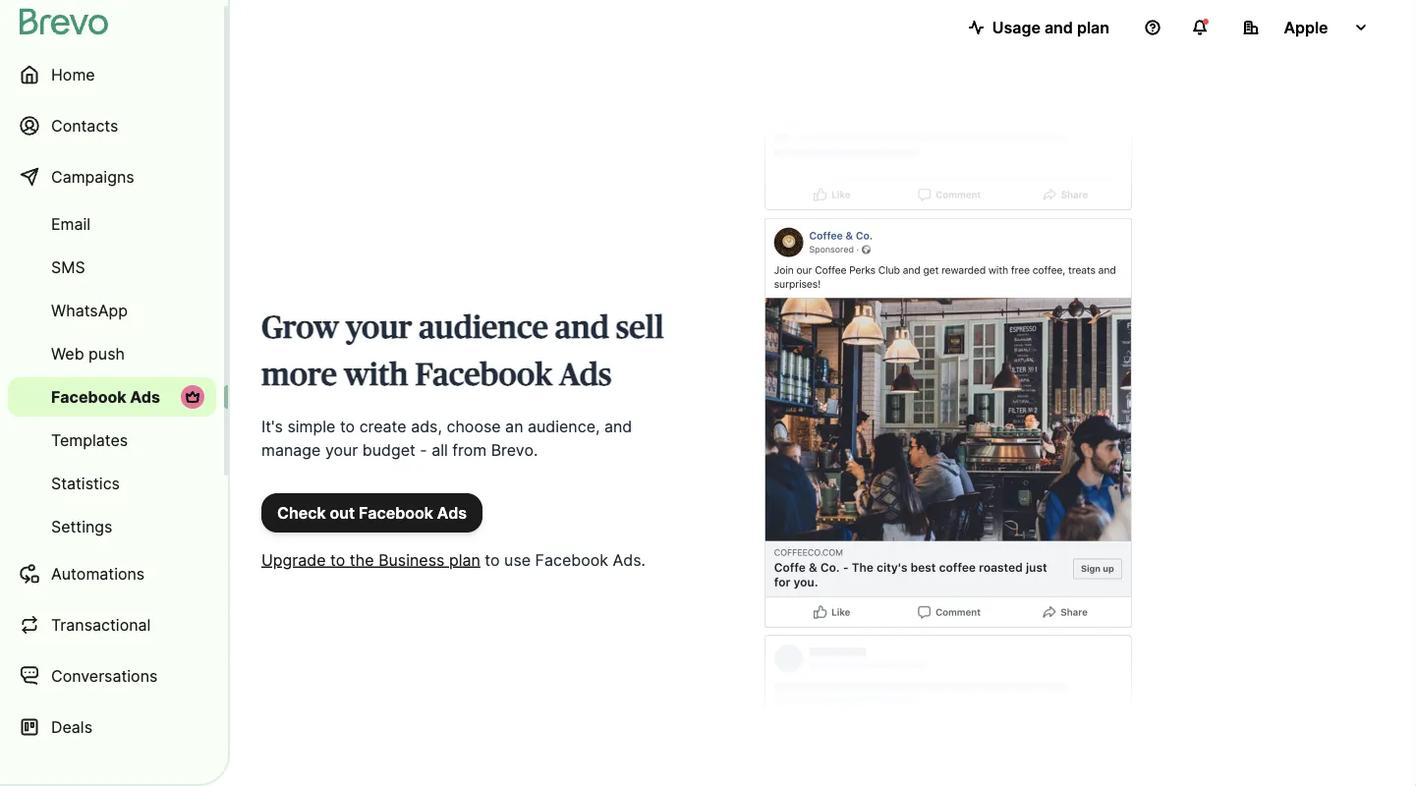 Task type: describe. For each thing, give the bounding box(es) containing it.
facebook ads
[[51, 387, 160, 406]]

settings
[[51, 517, 112, 536]]

ads inside 'button'
[[437, 503, 467, 522]]

create
[[359, 417, 407, 436]]

automations link
[[8, 550, 216, 598]]

check out facebook ads
[[277, 503, 467, 522]]

statistics link
[[8, 464, 216, 503]]

transactional
[[51, 615, 151, 634]]

all
[[432, 440, 448, 459]]

home link
[[8, 51, 216, 98]]

deals link
[[8, 704, 216, 751]]

facebook inside grow your audience and sell more with facebook ads
[[415, 360, 553, 391]]

settings link
[[8, 507, 216, 546]]

facebook inside 'button'
[[359, 503, 433, 522]]

an
[[505, 417, 523, 436]]

budget
[[362, 440, 416, 459]]

1 vertical spatial plan
[[449, 550, 480, 570]]

it's simple to create ads, choose an audience, and manage your budget - all from brevo.
[[261, 417, 632, 459]]

upgrade to the business plan link
[[261, 550, 480, 570]]

facebook right use
[[535, 550, 608, 570]]

business
[[379, 550, 445, 570]]

0 horizontal spatial ads
[[130, 387, 160, 406]]

templates link
[[8, 421, 216, 460]]

your inside it's simple to create ads, choose an audience, and manage your budget - all from brevo.
[[325, 440, 358, 459]]

audience,
[[528, 417, 600, 436]]

out
[[330, 503, 355, 522]]

automations
[[51, 564, 145, 583]]

apple
[[1284, 18, 1328, 37]]

plan inside button
[[1077, 18, 1110, 37]]

to left use
[[485, 550, 500, 570]]

sell
[[616, 313, 664, 344]]

facebook up templates
[[51, 387, 126, 406]]

from
[[452, 440, 487, 459]]

whatsapp link
[[8, 291, 216, 330]]

to left the
[[330, 550, 345, 570]]

and inside button
[[1045, 18, 1073, 37]]

manage
[[261, 440, 321, 459]]

statistics
[[51, 474, 120, 493]]

left___rvooi image
[[185, 389, 200, 405]]

contacts link
[[8, 102, 216, 149]]

whatsapp
[[51, 301, 128, 320]]

check out facebook ads button
[[261, 493, 483, 533]]



Task type: vqa. For each thing, say whether or not it's contained in the screenshot.
Transactional
yes



Task type: locate. For each thing, give the bounding box(es) containing it.
your inside grow your audience and sell more with facebook ads
[[346, 313, 412, 344]]

1 vertical spatial your
[[325, 440, 358, 459]]

facebook down audience
[[415, 360, 553, 391]]

templates
[[51, 430, 128, 450]]

it's
[[261, 417, 283, 436]]

sms link
[[8, 248, 216, 287]]

2 vertical spatial and
[[604, 417, 632, 436]]

home
[[51, 65, 95, 84]]

-
[[420, 440, 427, 459]]

simple
[[287, 417, 336, 436]]

brevo.
[[491, 440, 538, 459]]

your up with
[[346, 313, 412, 344]]

apple button
[[1228, 8, 1385, 47]]

upgrade
[[261, 550, 326, 570]]

audience
[[419, 313, 548, 344]]

ads left left___rvooi image
[[130, 387, 160, 406]]

sms
[[51, 257, 85, 277]]

upgrade to the business plan to use facebook ads.
[[261, 550, 646, 570]]

and inside it's simple to create ads, choose an audience, and manage your budget - all from brevo.
[[604, 417, 632, 436]]

ads,
[[411, 417, 442, 436]]

ads up audience,
[[559, 360, 612, 391]]

grow
[[261, 313, 339, 344]]

push
[[89, 344, 125, 363]]

conversations link
[[8, 653, 216, 700]]

and right usage
[[1045, 18, 1073, 37]]

web push
[[51, 344, 125, 363]]

to inside it's simple to create ads, choose an audience, and manage your budget - all from brevo.
[[340, 417, 355, 436]]

and right audience,
[[604, 417, 632, 436]]

transactional link
[[8, 601, 216, 649]]

contacts
[[51, 116, 118, 135]]

0 vertical spatial your
[[346, 313, 412, 344]]

deals
[[51, 717, 92, 737]]

1 horizontal spatial ads
[[437, 503, 467, 522]]

facebook
[[415, 360, 553, 391], [51, 387, 126, 406], [359, 503, 433, 522], [535, 550, 608, 570]]

and inside grow your audience and sell more with facebook ads
[[555, 313, 609, 344]]

2 horizontal spatial ads
[[559, 360, 612, 391]]

campaigns
[[51, 167, 134, 186]]

and left sell
[[555, 313, 609, 344]]

your down simple
[[325, 440, 358, 459]]

web
[[51, 344, 84, 363]]

facebook up business
[[359, 503, 433, 522]]

0 vertical spatial and
[[1045, 18, 1073, 37]]

email
[[51, 214, 91, 233]]

the
[[350, 550, 374, 570]]

choose
[[447, 417, 501, 436]]

and
[[1045, 18, 1073, 37], [555, 313, 609, 344], [604, 417, 632, 436]]

email link
[[8, 204, 216, 244]]

usage and plan
[[992, 18, 1110, 37]]

ads
[[559, 360, 612, 391], [130, 387, 160, 406], [437, 503, 467, 522]]

to left the create on the bottom
[[340, 417, 355, 436]]

to
[[340, 417, 355, 436], [330, 550, 345, 570], [485, 550, 500, 570]]

usage and plan button
[[953, 8, 1125, 47]]

ads.
[[613, 550, 646, 570]]

0 vertical spatial plan
[[1077, 18, 1110, 37]]

0 horizontal spatial plan
[[449, 550, 480, 570]]

grow your audience and sell more with facebook ads
[[261, 313, 664, 391]]

conversations
[[51, 666, 158, 685]]

check
[[277, 503, 326, 522]]

facebook ads link
[[8, 377, 216, 417]]

ads inside grow your audience and sell more with facebook ads
[[559, 360, 612, 391]]

ads up upgrade to the business plan to use facebook ads.
[[437, 503, 467, 522]]

plan
[[1077, 18, 1110, 37], [449, 550, 480, 570]]

plan left use
[[449, 550, 480, 570]]

usage
[[992, 18, 1041, 37]]

use
[[504, 550, 531, 570]]

1 horizontal spatial plan
[[1077, 18, 1110, 37]]

with
[[344, 360, 408, 391]]

more
[[261, 360, 337, 391]]

plan right usage
[[1077, 18, 1110, 37]]

1 vertical spatial and
[[555, 313, 609, 344]]

web push link
[[8, 334, 216, 373]]

campaigns link
[[8, 153, 216, 200]]

your
[[346, 313, 412, 344], [325, 440, 358, 459]]



